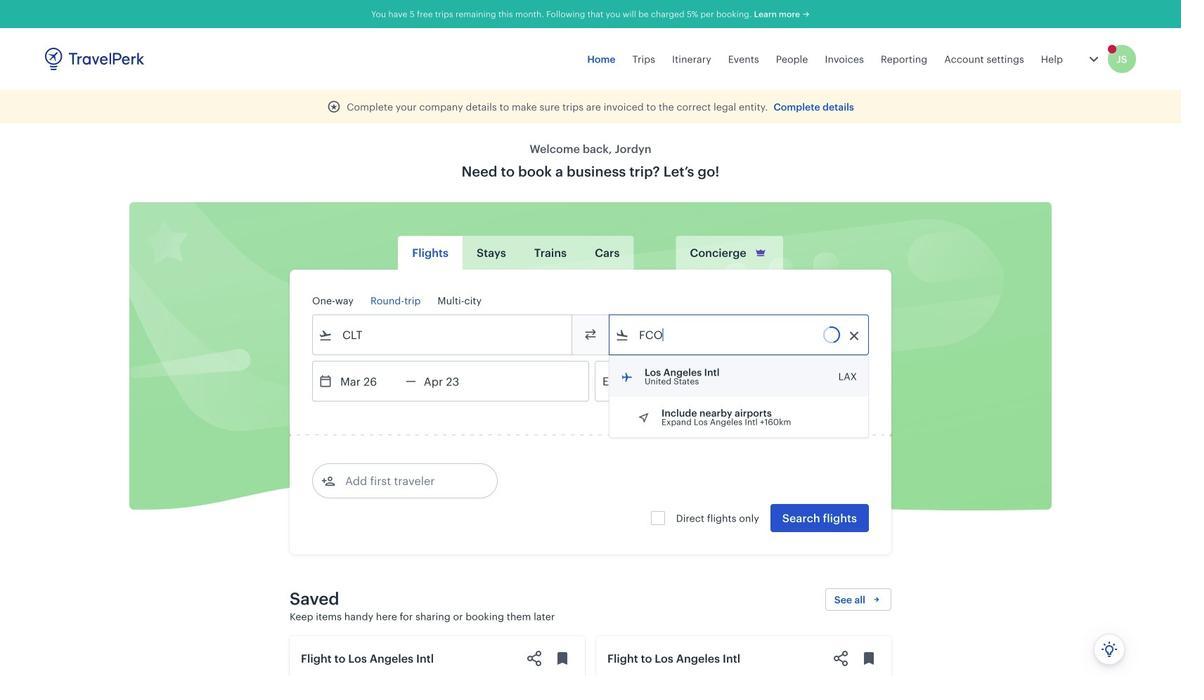 Task type: describe. For each thing, give the bounding box(es) containing it.
Return text field
[[416, 362, 489, 401]]

From search field
[[333, 324, 553, 347]]



Task type: locate. For each thing, give the bounding box(es) containing it.
Depart text field
[[333, 362, 406, 401]]

To search field
[[629, 324, 850, 347]]

Add first traveler search field
[[335, 470, 482, 493]]



